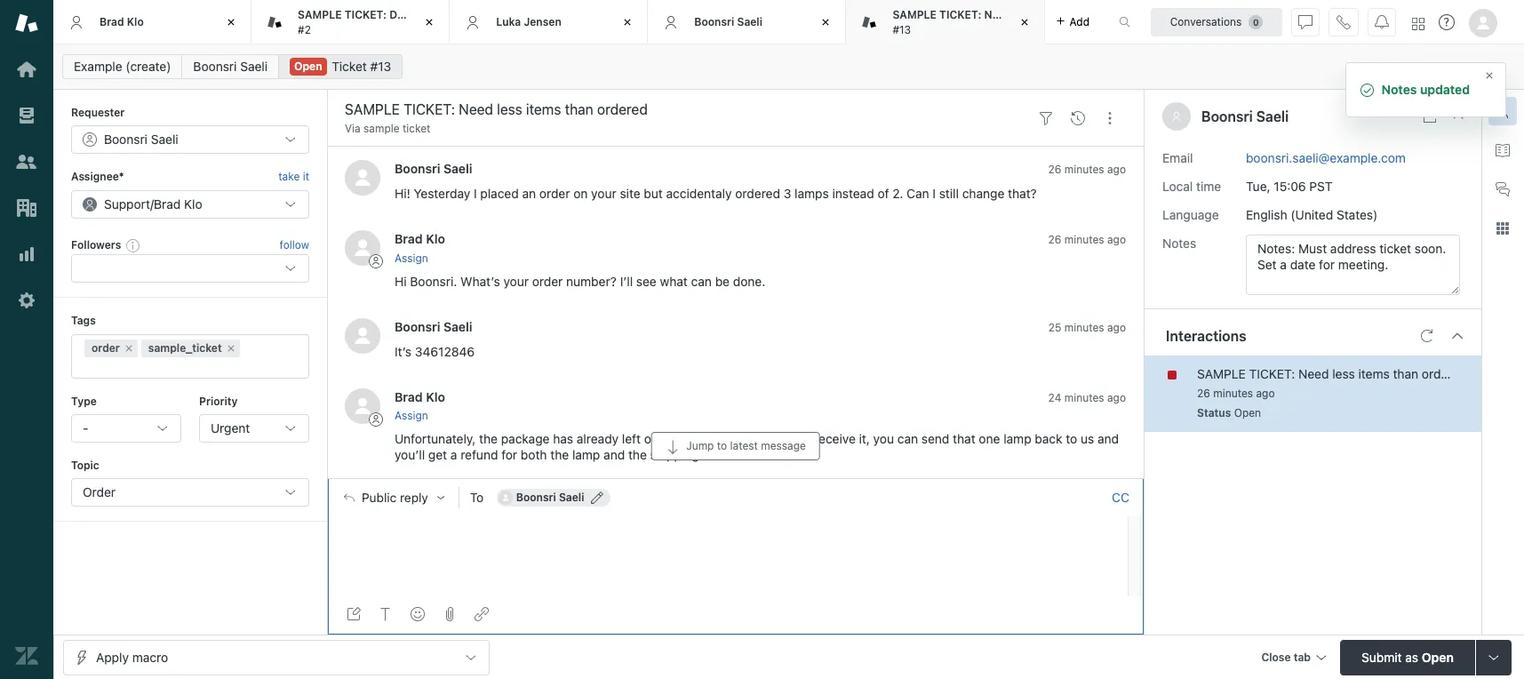 Task type: locate. For each thing, give the bounding box(es) containing it.
and down already
[[604, 447, 625, 462]]

brad klo tab
[[53, 0, 252, 44]]

language
[[1163, 207, 1219, 222]]

2 i from the left
[[933, 186, 936, 201]]

sample ticket: need less items than ordered 26 minutes ago status open
[[1197, 366, 1467, 419]]

boonsri.saeli@example.com image
[[498, 491, 513, 505]]

0 vertical spatial brad klo assign
[[395, 231, 445, 265]]

0 vertical spatial 26
[[1048, 163, 1062, 176]]

boonsri saeli inside requester element
[[104, 132, 178, 147]]

1 vertical spatial #13
[[370, 59, 391, 74]]

zendesk support image
[[15, 12, 38, 35]]

button displays agent's chat status as invisible. image
[[1299, 15, 1313, 29]]

1 horizontal spatial to
[[1066, 431, 1077, 446]]

avatar image
[[345, 160, 380, 196], [345, 231, 380, 266], [345, 318, 380, 353], [345, 388, 380, 424]]

0 horizontal spatial open
[[294, 60, 322, 73]]

priority
[[199, 394, 238, 408]]

jump to latest message button
[[651, 432, 820, 461]]

1 assign button from the top
[[395, 250, 428, 266]]

ordered right than in the right bottom of the page
[[1422, 366, 1467, 381]]

1 vertical spatial open
[[1234, 406, 1261, 419]]

1 vertical spatial ticket:
[[1249, 366, 1295, 381]]

notes left updated
[[1382, 82, 1417, 97]]

0 horizontal spatial and
[[604, 447, 625, 462]]

support
[[104, 196, 150, 211]]

1 remove image from the left
[[123, 343, 134, 353]]

number?
[[566, 273, 617, 289]]

done.
[[733, 273, 765, 289]]

to
[[1066, 431, 1077, 446], [717, 439, 727, 453]]

minutes for ordered
[[1065, 163, 1104, 176]]

26 up status
[[1197, 386, 1210, 400]]

submit as open
[[1362, 649, 1454, 664]]

0 vertical spatial lamp
[[1004, 431, 1032, 446]]

you right it,
[[873, 431, 894, 446]]

order left number?
[[532, 273, 563, 289]]

brad inside assignee* element
[[154, 196, 181, 211]]

close image left product
[[421, 13, 438, 31]]

ticket
[[332, 59, 367, 74]]

boonsri saeli link up it's 34612846
[[395, 319, 472, 334]]

urgent
[[211, 420, 250, 435]]

saeli inside secondary "element"
[[240, 59, 268, 74]]

0 horizontal spatial ordered
[[735, 186, 780, 201]]

ago inside sample ticket: need less items than ordered 26 minutes ago status open
[[1256, 386, 1275, 400]]

order right an
[[539, 186, 570, 201]]

1 avatar image from the top
[[345, 160, 380, 196]]

reporting image
[[15, 243, 38, 266]]

lamp down already
[[572, 447, 600, 462]]

0 horizontal spatial lamp
[[572, 447, 600, 462]]

0 vertical spatial #13
[[893, 23, 911, 36]]

assignee*
[[71, 170, 124, 183]]

2 remove image from the left
[[225, 343, 236, 353]]

the down has
[[550, 447, 569, 462]]

1 vertical spatial 26 minutes ago
[[1048, 233, 1126, 247]]

close image left #2
[[222, 13, 240, 31]]

0 vertical spatial boonsri saeli link
[[182, 54, 279, 79]]

boonsri saeli right (create)
[[193, 59, 268, 74]]

1 horizontal spatial i
[[933, 186, 936, 201]]

and right 'us'
[[1098, 431, 1119, 446]]

26 up '25'
[[1048, 233, 1062, 247]]

brad up example (create)
[[100, 15, 124, 28]]

sample inside sample ticket: need less items than ordered 26 minutes ago status open
[[1197, 366, 1246, 381]]

remove image
[[123, 343, 134, 353], [225, 343, 236, 353]]

than
[[1393, 366, 1419, 381]]

brad down it's
[[395, 389, 423, 404]]

close image
[[619, 13, 637, 31], [817, 13, 835, 31], [1015, 13, 1033, 31], [1484, 70, 1495, 80]]

assign button up hi
[[395, 250, 428, 266]]

close image right view more details image
[[1451, 109, 1466, 124]]

0 horizontal spatial you
[[790, 431, 811, 446]]

brad klo assign up 'unfortunately,'
[[395, 389, 445, 422]]

0 vertical spatial ordered
[[735, 186, 780, 201]]

2 vertical spatial order
[[92, 341, 120, 354]]

0 horizontal spatial #13
[[370, 59, 391, 74]]

conversationlabel log
[[327, 146, 1144, 478]]

to left 'us'
[[1066, 431, 1077, 446]]

conversations button
[[1151, 8, 1283, 36]]

lamps
[[795, 186, 829, 201]]

boonsri saeli up secondary "element"
[[694, 15, 763, 28]]

it's
[[395, 344, 412, 359]]

order down 'tags' at the top
[[92, 341, 120, 354]]

customer context image
[[1496, 104, 1510, 118]]

boonsri up secondary "element"
[[694, 15, 734, 28]]

notes updated status
[[1345, 62, 1507, 117]]

0 vertical spatial your
[[591, 186, 617, 201]]

the down left
[[628, 447, 647, 462]]

remove image right sample_ticket at the bottom
[[225, 343, 236, 353]]

klo inside assignee* element
[[184, 196, 202, 211]]

tags
[[71, 314, 96, 327]]

1 vertical spatial sample
[[1197, 366, 1246, 381]]

1 horizontal spatial the
[[550, 447, 569, 462]]

1 vertical spatial 26
[[1048, 233, 1062, 247]]

assign button
[[395, 250, 428, 266], [395, 408, 428, 424]]

#13 inside secondary "element"
[[370, 59, 391, 74]]

brad klo link up 'unfortunately,'
[[395, 389, 445, 404]]

states)
[[1337, 207, 1378, 222]]

0 horizontal spatial close image
[[222, 13, 240, 31]]

0 horizontal spatial ticket:
[[345, 8, 387, 21]]

0 vertical spatial assign
[[395, 251, 428, 265]]

admin image
[[15, 289, 38, 312]]

1 brad klo link from the top
[[395, 231, 445, 247]]

your right on on the left of page
[[591, 186, 617, 201]]

1 horizontal spatial #13
[[893, 23, 911, 36]]

26 inside sample ticket: need less items than ordered 26 minutes ago status open
[[1197, 386, 1210, 400]]

requester
[[71, 106, 125, 119]]

filter image
[[1039, 111, 1053, 125]]

lamp right the "one" at the bottom of page
[[1004, 431, 1032, 446]]

to right 'jump'
[[717, 439, 727, 453]]

ticket
[[403, 122, 431, 135]]

1 horizontal spatial your
[[591, 186, 617, 201]]

draft mode image
[[347, 607, 361, 621]]

assign up 'unfortunately,'
[[395, 409, 428, 422]]

close image inside tab
[[421, 13, 438, 31]]

brad
[[100, 15, 124, 28], [154, 196, 181, 211], [395, 231, 423, 247], [395, 389, 423, 404]]

followers
[[71, 238, 121, 251]]

notifications image
[[1375, 15, 1389, 29]]

notes down language
[[1163, 235, 1197, 250]]

assign up hi
[[395, 251, 428, 265]]

0 horizontal spatial i
[[474, 186, 477, 201]]

secondary element
[[53, 49, 1524, 84]]

1 vertical spatial and
[[604, 447, 625, 462]]

brad right support
[[154, 196, 181, 211]]

ticket: left damaged
[[345, 8, 387, 21]]

close tab button
[[1254, 639, 1333, 678]]

close image for brad klo tab
[[222, 13, 240, 31]]

1 vertical spatial boonsri saeli link
[[395, 161, 472, 176]]

2.
[[893, 186, 903, 201]]

apply
[[96, 649, 129, 664]]

but
[[644, 186, 663, 201]]

2 brad klo link from the top
[[395, 389, 445, 404]]

i left placed
[[474, 186, 477, 201]]

brad klo assign
[[395, 231, 445, 265], [395, 389, 445, 422]]

close image inside "notes updated" status
[[1484, 70, 1495, 80]]

open right as
[[1422, 649, 1454, 664]]

boonsri saeli up it's 34612846
[[395, 319, 472, 334]]

close image inside boonsri saeli tab
[[817, 13, 835, 31]]

0 vertical spatial notes
[[1382, 82, 1417, 97]]

1 horizontal spatial can
[[897, 431, 918, 446]]

0 horizontal spatial can
[[691, 273, 712, 289]]

add button
[[1045, 0, 1100, 44]]

2 horizontal spatial open
[[1422, 649, 1454, 664]]

2 assign button from the top
[[395, 408, 428, 424]]

ticket: inside sample ticket: need less items than ordered 26 minutes ago status open
[[1249, 366, 1295, 381]]

ticket: inside 'sample ticket: damaged product #2'
[[345, 8, 387, 21]]

1 horizontal spatial 26 minutes ago text field
[[1197, 386, 1275, 400]]

via
[[345, 122, 361, 135]]

boonsri saeli link right (create)
[[182, 54, 279, 79]]

open right status
[[1234, 406, 1261, 419]]

to
[[470, 490, 484, 505]]

1 horizontal spatial ticket:
[[1249, 366, 1295, 381]]

26 minutes ago for hi! yesterday i placed an order on your site but accidentaly ordered 3 lamps instead of 2. can i still change that?
[[1048, 163, 1126, 176]]

#2
[[298, 23, 311, 36]]

events image
[[1071, 111, 1085, 125]]

instead
[[832, 186, 874, 201]]

brad klo assign up boonsri.
[[395, 231, 445, 265]]

26 minutes ago
[[1048, 163, 1126, 176], [1048, 233, 1126, 247]]

0 vertical spatial brad klo link
[[395, 231, 445, 247]]

sample up #2
[[298, 8, 342, 21]]

public reply
[[362, 491, 428, 505]]

0 horizontal spatial to
[[717, 439, 727, 453]]

2 vertical spatial 26
[[1197, 386, 1210, 400]]

2 vertical spatial boonsri saeli link
[[395, 319, 472, 334]]

26 minutes ago text field up status
[[1197, 386, 1275, 400]]

1 horizontal spatial and
[[1098, 431, 1119, 446]]

boonsri saeli
[[694, 15, 763, 28], [193, 59, 268, 74], [1202, 108, 1289, 124], [104, 132, 178, 147], [395, 161, 472, 176], [395, 319, 472, 334], [516, 491, 584, 504]]

1 vertical spatial assign button
[[395, 408, 428, 424]]

latest
[[730, 439, 758, 453]]

1 vertical spatial brad klo assign
[[395, 389, 445, 422]]

see
[[636, 273, 657, 289]]

1 vertical spatial notes
[[1163, 235, 1197, 250]]

submit
[[1362, 649, 1402, 664]]

minutes
[[1065, 163, 1104, 176], [1065, 233, 1104, 247], [1065, 321, 1104, 334], [1213, 386, 1253, 400], [1065, 391, 1104, 404]]

take
[[278, 170, 300, 183]]

34612846
[[415, 344, 475, 359]]

i
[[474, 186, 477, 201], [933, 186, 936, 201]]

what
[[660, 273, 688, 289]]

hi!
[[395, 186, 410, 201]]

boonsri down requester
[[104, 132, 148, 147]]

close image
[[222, 13, 240, 31], [421, 13, 438, 31], [1451, 109, 1466, 124]]

1 horizontal spatial notes
[[1382, 82, 1417, 97]]

boonsri right (create)
[[193, 59, 237, 74]]

klo right /
[[184, 196, 202, 211]]

0 vertical spatial ticket:
[[345, 8, 387, 21]]

klo
[[127, 15, 144, 28], [184, 196, 202, 211], [426, 231, 445, 247], [426, 389, 445, 404]]

receive
[[814, 431, 856, 446]]

klo up example (create)
[[127, 15, 144, 28]]

0 horizontal spatial notes
[[1163, 235, 1197, 250]]

cost.
[[703, 447, 731, 462]]

notes
[[1382, 82, 1417, 97], [1163, 235, 1197, 250]]

minutes right 24
[[1065, 391, 1104, 404]]

1 vertical spatial your
[[503, 273, 529, 289]]

tab containing sample ticket: damaged product
[[252, 0, 483, 44]]

boonsri saeli inside tab
[[694, 15, 763, 28]]

minutes up "25 minutes ago"
[[1065, 233, 1104, 247]]

26 minutes ago down events image
[[1048, 163, 1126, 176]]

can left be
[[691, 273, 712, 289]]

minutes up status
[[1213, 386, 1253, 400]]

it
[[303, 170, 309, 183]]

25
[[1049, 321, 1062, 334]]

i left still
[[933, 186, 936, 201]]

assign button up 'unfortunately,'
[[395, 408, 428, 424]]

sample ticket: damaged product #2
[[298, 8, 483, 36]]

26 minutes ago up "25 minutes ago"
[[1048, 233, 1126, 247]]

0 vertical spatial sample
[[298, 8, 342, 21]]

need
[[1299, 366, 1329, 381]]

but
[[736, 431, 755, 446]]

2 26 minutes ago from the top
[[1048, 233, 1126, 247]]

notes for notes
[[1163, 235, 1197, 250]]

2 avatar image from the top
[[345, 231, 380, 266]]

requester element
[[71, 126, 309, 154]]

unfortunately, the package has already left our warehouse. but once you receive it, you can send that one lamp back to us and you'll get a refund for both the lamp and the shipping cost.
[[395, 431, 1122, 462]]

example
[[74, 59, 122, 74]]

2 brad klo assign from the top
[[395, 389, 445, 422]]

sample
[[298, 8, 342, 21], [1197, 366, 1246, 381]]

topic
[[71, 459, 99, 472]]

26
[[1048, 163, 1062, 176], [1048, 233, 1062, 247], [1197, 386, 1210, 400]]

2 you from the left
[[873, 431, 894, 446]]

your right what's
[[503, 273, 529, 289]]

1 assign from the top
[[395, 251, 428, 265]]

you right once
[[790, 431, 811, 446]]

urgent button
[[199, 414, 309, 443]]

boonsri saeli link up yesterday
[[395, 161, 472, 176]]

assign for hi
[[395, 251, 428, 265]]

remove image for order
[[123, 343, 134, 353]]

open down #2
[[294, 60, 322, 73]]

close image inside brad klo tab
[[222, 13, 240, 31]]

Subject field
[[341, 99, 1027, 120]]

sample up status
[[1197, 366, 1246, 381]]

1 horizontal spatial you
[[873, 431, 894, 446]]

zendesk image
[[15, 644, 38, 667]]

ago
[[1107, 163, 1126, 176], [1107, 233, 1126, 247], [1107, 321, 1126, 334], [1256, 386, 1275, 400], [1107, 391, 1126, 404]]

0 vertical spatial open
[[294, 60, 322, 73]]

cc
[[1112, 490, 1130, 505]]

english
[[1246, 207, 1287, 222]]

remove image left sample_ticket at the bottom
[[123, 343, 134, 353]]

boonsri inside secondary "element"
[[193, 59, 237, 74]]

close image inside 'luka jensen' tab
[[619, 13, 637, 31]]

close image for luka jensen
[[619, 13, 637, 31]]

0 vertical spatial assign button
[[395, 250, 428, 266]]

0 horizontal spatial 26 minutes ago text field
[[1048, 163, 1126, 176]]

follow button
[[280, 237, 309, 253]]

boonsri saeli link inside secondary "element"
[[182, 54, 279, 79]]

you
[[790, 431, 811, 446], [873, 431, 894, 446]]

boonsri saeli right boonsri.saeli@example.com image
[[516, 491, 584, 504]]

Notes: Must address ticket soon. Set a date for meeting. text field
[[1246, 234, 1460, 295]]

#13
[[893, 23, 911, 36], [370, 59, 391, 74]]

jump
[[686, 439, 714, 453]]

brad klo assign for unfortunately,
[[395, 389, 445, 422]]

brad up hi
[[395, 231, 423, 247]]

26 for hi boonsri. what's your order number? i'll see what can be done.
[[1048, 233, 1062, 247]]

lamp
[[1004, 431, 1032, 446], [572, 447, 600, 462]]

0 vertical spatial and
[[1098, 431, 1119, 446]]

tab
[[252, 0, 483, 44]]

i'll
[[620, 273, 633, 289]]

1 vertical spatial assign
[[395, 409, 428, 422]]

1 horizontal spatial sample
[[1197, 366, 1246, 381]]

user image
[[1171, 111, 1182, 122], [1173, 112, 1180, 121]]

boonsri.
[[410, 273, 457, 289]]

1 vertical spatial can
[[897, 431, 918, 446]]

sample inside 'sample ticket: damaged product #2'
[[298, 8, 342, 21]]

1 vertical spatial brad klo link
[[395, 389, 445, 404]]

boonsri saeli down requester
[[104, 132, 178, 147]]

0 horizontal spatial your
[[503, 273, 529, 289]]

-
[[83, 420, 88, 435]]

the up refund
[[479, 431, 498, 446]]

0 vertical spatial 26 minutes ago
[[1048, 163, 1126, 176]]

minutes down events image
[[1065, 163, 1104, 176]]

tabs tab list
[[53, 0, 1100, 44]]

1 horizontal spatial ordered
[[1422, 366, 1467, 381]]

notes inside status
[[1382, 82, 1417, 97]]

ticket: left need
[[1249, 366, 1295, 381]]

assign
[[395, 251, 428, 265], [395, 409, 428, 422]]

boonsri.saeli@example.com
[[1246, 150, 1406, 165]]

0 horizontal spatial remove image
[[123, 343, 134, 353]]

luka jensen
[[496, 15, 561, 28]]

brad klo assign for hi
[[395, 231, 445, 265]]

1 horizontal spatial close image
[[421, 13, 438, 31]]

26 down the filter icon
[[1048, 163, 1062, 176]]

can left send
[[897, 431, 918, 446]]

1 horizontal spatial open
[[1234, 406, 1261, 419]]

assign for unfortunately,
[[395, 409, 428, 422]]

email
[[1163, 150, 1193, 165]]

be
[[715, 273, 730, 289]]

assignee* element
[[71, 190, 309, 218]]

0 horizontal spatial sample
[[298, 8, 342, 21]]

ticket: for need
[[1249, 366, 1295, 381]]

ticket: for damaged
[[345, 8, 387, 21]]

24 minutes ago
[[1048, 391, 1126, 404]]

format text image
[[379, 607, 393, 621]]

26 minutes ago text field down events image
[[1048, 163, 1126, 176]]

brad klo link up boonsri.
[[395, 231, 445, 247]]

insert emojis image
[[411, 607, 425, 621]]

1 brad klo assign from the top
[[395, 231, 445, 265]]

1 26 minutes ago from the top
[[1048, 163, 1126, 176]]

2 assign from the top
[[395, 409, 428, 422]]

minutes for done.
[[1065, 233, 1104, 247]]

1 vertical spatial ordered
[[1422, 366, 1467, 381]]

0 vertical spatial 26 minutes ago text field
[[1048, 163, 1126, 176]]

refund
[[461, 447, 498, 462]]

26 for hi! yesterday i placed an order on your site but accidentaly ordered 3 lamps instead of 2. can i still change that?
[[1048, 163, 1062, 176]]

1 horizontal spatial remove image
[[225, 343, 236, 353]]

ordered left 3
[[735, 186, 780, 201]]

26 minutes ago text field
[[1048, 163, 1126, 176], [1197, 386, 1275, 400]]

view more details image
[[1423, 109, 1437, 124]]

apps image
[[1496, 221, 1510, 236]]

order
[[539, 186, 570, 201], [532, 273, 563, 289], [92, 341, 120, 354]]



Task type: vqa. For each thing, say whether or not it's contained in the screenshot.
tickets
no



Task type: describe. For each thing, give the bounding box(es) containing it.
what's
[[460, 273, 500, 289]]

has
[[553, 431, 573, 446]]

to inside jump to latest message button
[[717, 439, 727, 453]]

placed
[[480, 186, 519, 201]]

3 avatar image from the top
[[345, 318, 380, 353]]

#13 inside #13 tab
[[893, 23, 911, 36]]

/
[[150, 196, 154, 211]]

zendesk products image
[[1412, 17, 1425, 30]]

26 minutes ago text field inside the conversationlabel log
[[1048, 163, 1126, 176]]

2 vertical spatial open
[[1422, 649, 1454, 664]]

edit user image
[[591, 492, 604, 504]]

change
[[962, 186, 1005, 201]]

- button
[[71, 414, 181, 443]]

that
[[953, 431, 976, 446]]

status
[[1197, 406, 1231, 419]]

hi
[[395, 273, 407, 289]]

that?
[[1008, 186, 1037, 201]]

an
[[522, 186, 536, 201]]

minutes inside sample ticket: need less items than ordered 26 minutes ago status open
[[1213, 386, 1253, 400]]

ticket actions image
[[1103, 111, 1117, 125]]

1 vertical spatial lamp
[[572, 447, 600, 462]]

info on adding followers image
[[126, 238, 141, 252]]

boonsri saeli tab
[[648, 0, 847, 44]]

time
[[1196, 178, 1221, 193]]

close
[[1262, 650, 1291, 663]]

get started image
[[15, 58, 38, 81]]

pst
[[1310, 178, 1333, 193]]

cc button
[[1112, 490, 1130, 506]]

1 vertical spatial order
[[532, 273, 563, 289]]

topic element
[[71, 478, 309, 507]]

saeli inside requester element
[[151, 132, 178, 147]]

can
[[907, 186, 929, 201]]

get help image
[[1439, 14, 1455, 30]]

ordered inside sample ticket: need less items than ordered 26 minutes ago status open
[[1422, 366, 1467, 381]]

saeli inside tab
[[737, 15, 763, 28]]

25 minutes ago text field
[[1049, 321, 1126, 334]]

sample for need
[[1197, 366, 1246, 381]]

boonsri up "hi!"
[[395, 161, 440, 176]]

26 minutes ago for hi boonsri. what's your order number? i'll see what can be done.
[[1048, 233, 1126, 247]]

boonsri inside requester element
[[104, 132, 148, 147]]

customers image
[[15, 150, 38, 173]]

boonsri saeli inside secondary "element"
[[193, 59, 268, 74]]

take it
[[278, 170, 309, 183]]

25 minutes ago
[[1049, 321, 1126, 334]]

support / brad klo
[[104, 196, 202, 211]]

#13 tab
[[847, 0, 1045, 44]]

boonsri saeli up tue,
[[1202, 108, 1289, 124]]

klo up 'unfortunately,'
[[426, 389, 445, 404]]

add link (cmd k) image
[[475, 607, 489, 621]]

brad inside brad klo tab
[[100, 15, 124, 28]]

a
[[450, 447, 457, 462]]

remove image for sample_ticket
[[225, 343, 236, 353]]

followers element
[[71, 254, 309, 283]]

add
[[1070, 15, 1090, 28]]

package
[[501, 431, 550, 446]]

2 horizontal spatial close image
[[1451, 109, 1466, 124]]

type
[[71, 394, 97, 408]]

product
[[442, 8, 483, 21]]

close image for boonsri saeli
[[817, 13, 835, 31]]

0 vertical spatial can
[[691, 273, 712, 289]]

apply macro
[[96, 649, 168, 664]]

one
[[979, 431, 1000, 446]]

1 vertical spatial 26 minutes ago text field
[[1197, 386, 1275, 400]]

15:06
[[1274, 178, 1306, 193]]

notes updated
[[1382, 82, 1470, 97]]

as
[[1405, 649, 1419, 664]]

local time
[[1163, 178, 1221, 193]]

ordered inside the conversationlabel log
[[735, 186, 780, 201]]

boonsri up time
[[1202, 108, 1253, 124]]

english (united states)
[[1246, 207, 1378, 222]]

sample
[[364, 122, 400, 135]]

close image for tab containing sample ticket: damaged product
[[421, 13, 438, 31]]

warehouse.
[[666, 431, 732, 446]]

boonsri inside tab
[[694, 15, 734, 28]]

assign button for unfortunately,
[[395, 408, 428, 424]]

get
[[428, 447, 447, 462]]

4 avatar image from the top
[[345, 388, 380, 424]]

to inside unfortunately, the package has already left our warehouse. but once you receive it, you can send that one lamp back to us and you'll get a refund for both the lamp and the shipping cost.
[[1066, 431, 1077, 446]]

1 i from the left
[[474, 186, 477, 201]]

add attachment image
[[443, 607, 457, 621]]

minutes for receive
[[1065, 391, 1104, 404]]

luka
[[496, 15, 521, 28]]

less
[[1333, 366, 1355, 381]]

macro
[[132, 649, 168, 664]]

close tab
[[1262, 650, 1311, 663]]

example (create)
[[74, 59, 171, 74]]

site
[[620, 186, 640, 201]]

it,
[[859, 431, 870, 446]]

boonsri right boonsri.saeli@example.com image
[[516, 491, 556, 504]]

open inside secondary "element"
[[294, 60, 322, 73]]

assign button for hi
[[395, 250, 428, 266]]

ago for receive
[[1107, 391, 1126, 404]]

unfortunately,
[[395, 431, 476, 446]]

still
[[939, 186, 959, 201]]

brad klo link for hi
[[395, 231, 445, 247]]

conversations
[[1170, 15, 1242, 28]]

you'll
[[395, 447, 425, 462]]

follow
[[280, 238, 309, 252]]

notes for notes updated
[[1382, 82, 1417, 97]]

1 horizontal spatial lamp
[[1004, 431, 1032, 446]]

2 horizontal spatial the
[[628, 447, 647, 462]]

public
[[362, 491, 397, 505]]

public reply button
[[328, 479, 458, 516]]

it's 34612846
[[395, 344, 475, 359]]

24 minutes ago text field
[[1048, 391, 1126, 404]]

tab
[[1294, 650, 1311, 663]]

our
[[644, 431, 663, 446]]

boonsri saeli link for it's
[[395, 319, 472, 334]]

jensen
[[524, 15, 561, 28]]

send
[[922, 431, 950, 446]]

can inside unfortunately, the package has already left our warehouse. but once you receive it, you can send that one lamp back to us and you'll get a refund for both the lamp and the shipping cost.
[[897, 431, 918, 446]]

reply
[[400, 491, 428, 505]]

tue,
[[1246, 178, 1271, 193]]

boonsri up it's
[[395, 319, 440, 334]]

both
[[521, 447, 547, 462]]

26 minutes ago text field
[[1048, 233, 1126, 247]]

message
[[761, 439, 806, 453]]

klo up boonsri.
[[426, 231, 445, 247]]

for
[[501, 447, 517, 462]]

0 vertical spatial order
[[539, 186, 570, 201]]

ago for ordered
[[1107, 163, 1126, 176]]

boonsri saeli up yesterday
[[395, 161, 472, 176]]

via sample ticket
[[345, 122, 431, 135]]

boonsri saeli link for hi!
[[395, 161, 472, 176]]

on
[[573, 186, 588, 201]]

3
[[784, 186, 791, 201]]

klo inside brad klo tab
[[127, 15, 144, 28]]

open inside sample ticket: need less items than ordered 26 minutes ago status open
[[1234, 406, 1261, 419]]

main element
[[0, 0, 53, 679]]

views image
[[15, 104, 38, 127]]

brad klo link for unfortunately,
[[395, 389, 445, 404]]

tue, 15:06 pst
[[1246, 178, 1333, 193]]

interactions
[[1166, 328, 1247, 344]]

knowledge image
[[1496, 143, 1510, 157]]

back
[[1035, 431, 1063, 446]]

hide composer image
[[728, 471, 743, 485]]

displays possible ticket submission types image
[[1487, 650, 1501, 664]]

sample for damaged
[[298, 8, 342, 21]]

local
[[1163, 178, 1193, 193]]

ago for done.
[[1107, 233, 1126, 247]]

order
[[83, 485, 116, 500]]

1 you from the left
[[790, 431, 811, 446]]

close image for notes updated
[[1484, 70, 1495, 80]]

of
[[878, 186, 889, 201]]

0 horizontal spatial the
[[479, 431, 498, 446]]

close image inside #13 tab
[[1015, 13, 1033, 31]]

minutes right '25'
[[1065, 321, 1104, 334]]

luka jensen tab
[[450, 0, 648, 44]]

organizations image
[[15, 196, 38, 220]]

hi boonsri. what's your order number? i'll see what can be done.
[[395, 273, 765, 289]]



